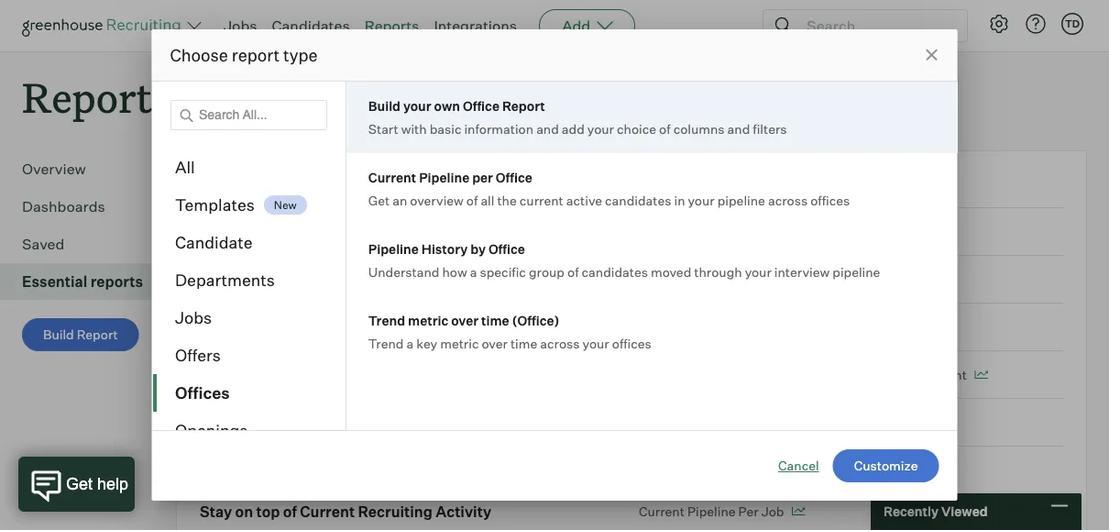 Task type: locate. For each thing, give the bounding box(es) containing it.
time left (office)
[[481, 312, 509, 328]]

to inside time to submit scorecards goal attainment link
[[673, 271, 685, 287]]

offers
[[175, 345, 220, 365]]

2 time from the top
[[639, 367, 670, 383]]

pipeline inside current pipeline per office get an overview of all the current active candidates in your pipeline across offices
[[419, 169, 469, 185]]

over right key
[[481, 335, 507, 351]]

build for build your own office report start with basic information and add your choice of columns and filters
[[368, 98, 400, 114]]

1 vertical spatial how
[[442, 264, 467, 280]]

to inside time to approve offer goal attainment link
[[673, 414, 685, 430]]

0 horizontal spatial understand
[[200, 175, 284, 193]]

a
[[470, 264, 477, 280], [406, 335, 413, 351]]

0 horizontal spatial a
[[406, 335, 413, 351]]

current inside current pipeline per office get an overview of all the current active candidates in your pipeline across offices
[[368, 169, 416, 185]]

0 vertical spatial time
[[481, 312, 509, 328]]

current left per at the right bottom of page
[[639, 503, 685, 519]]

candidates left moved
[[581, 264, 648, 280]]

1 vertical spatial pipeline
[[832, 264, 880, 280]]

reports
[[365, 17, 419, 35], [22, 70, 171, 124]]

1 vertical spatial trend
[[368, 335, 403, 351]]

1 time from the top
[[639, 271, 670, 287]]

1 horizontal spatial over
[[481, 335, 507, 351]]

on
[[235, 502, 253, 521]]

0 vertical spatial pipeline
[[717, 192, 765, 208]]

1 vertical spatial understand
[[368, 264, 439, 280]]

0 horizontal spatial own
[[231, 224, 255, 240]]

pipeline for your
[[717, 192, 765, 208]]

pipeline
[[419, 169, 469, 185], [368, 241, 418, 257], [688, 503, 736, 519]]

0 vertical spatial over
[[451, 312, 478, 328]]

add
[[562, 17, 591, 35]]

0 vertical spatial time
[[639, 271, 670, 287]]

1 vertical spatial pipeline
[[368, 241, 418, 257]]

0 vertical spatial pipeline
[[419, 169, 469, 185]]

office
[[463, 98, 499, 114], [495, 169, 532, 185], [488, 241, 525, 257]]

to left approve
[[673, 414, 685, 430]]

0 vertical spatial across
[[768, 192, 808, 208]]

trend
[[368, 312, 405, 328], [368, 335, 403, 351]]

office up 'specific'
[[488, 241, 525, 257]]

activity
[[436, 502, 492, 521]]

1 vertical spatial jobs
[[175, 308, 212, 328]]

a left key
[[406, 335, 413, 351]]

1 vertical spatial icon chart image
[[792, 507, 805, 516]]

time to submit scorecards goal attainment link
[[639, 256, 1064, 304]]

time left submit at the bottom right of page
[[639, 271, 670, 287]]

0 horizontal spatial jobs
[[175, 308, 212, 328]]

choose
[[170, 44, 228, 65]]

candidates inside current pipeline per office get an overview of all the current active candidates in your pipeline across offices
[[605, 192, 671, 208]]

of inside build your own office report start with basic information and add your choice of columns and filters
[[659, 121, 670, 137]]

0 horizontal spatial across
[[540, 335, 580, 351]]

of right choice
[[659, 121, 670, 137]]

1 vertical spatial across
[[540, 335, 580, 351]]

key
[[416, 335, 437, 351]]

report up information
[[502, 98, 545, 114]]

metric
[[408, 312, 448, 328], [440, 335, 479, 351]]

office inside build your own office report start with basic information and add your choice of columns and filters
[[463, 98, 499, 114]]

your right the through
[[745, 264, 771, 280]]

time for time to submit scorecards goal attainment
[[639, 271, 670, 287]]

1 vertical spatial to
[[673, 367, 685, 383]]

time
[[481, 312, 509, 328], [510, 335, 537, 351]]

office inside pipeline history by office understand how a specific group of candidates moved through your interview pipeline
[[488, 241, 525, 257]]

0 vertical spatial report
[[502, 98, 545, 114]]

1 vertical spatial time
[[510, 335, 537, 351]]

3 to from the top
[[673, 414, 685, 430]]

0 horizontal spatial build
[[43, 327, 74, 343]]

current right top on the bottom
[[300, 502, 355, 521]]

pipeline up overview
[[419, 169, 469, 185]]

reports link
[[365, 17, 419, 35]]

a for specific
[[470, 264, 477, 280]]

attainment
[[353, 175, 434, 193], [836, 271, 904, 287], [899, 367, 967, 383], [804, 414, 872, 430]]

0 vertical spatial metric
[[408, 312, 448, 328]]

own right "their"
[[231, 224, 255, 240]]

1 vertical spatial offices
[[612, 335, 651, 351]]

1 vertical spatial reports
[[22, 70, 171, 124]]

pipeline right interview
[[832, 264, 880, 280]]

1 horizontal spatial icon chart image
[[975, 370, 988, 379]]

1 horizontal spatial build
[[368, 98, 400, 114]]

overview
[[410, 192, 463, 208]]

0 horizontal spatial candidate
[[175, 232, 252, 253]]

time for time to schedule available candidate goal attainment
[[639, 367, 670, 383]]

choose report type dialog
[[152, 29, 958, 530]]

1 to from the top
[[673, 271, 685, 287]]

2 horizontal spatial current
[[639, 503, 685, 519]]

configure image
[[988, 13, 1010, 35]]

icon chart image
[[975, 370, 988, 379], [792, 507, 805, 516]]

essential
[[22, 273, 87, 291]]

build for build report
[[43, 327, 74, 343]]

build down essential
[[43, 327, 74, 343]]

2 vertical spatial pipeline
[[688, 503, 736, 519]]

over left (office)
[[451, 312, 478, 328]]

dashboards link
[[22, 195, 161, 217]]

0 vertical spatial office
[[463, 98, 499, 114]]

0 vertical spatial icon chart image
[[975, 370, 988, 379]]

0 vertical spatial how
[[225, 201, 250, 217]]

essential reports
[[22, 273, 143, 291]]

to for schedule
[[673, 367, 685, 383]]

0 vertical spatial candidate
[[175, 232, 252, 253]]

icon chart image for time to schedule available candidate goal attainment
[[975, 370, 988, 379]]

report inside build your own office report start with basic information and add your choice of columns and filters
[[502, 98, 545, 114]]

and left filters
[[727, 121, 750, 137]]

a down the by
[[470, 264, 477, 280]]

1 horizontal spatial jobs
[[224, 17, 257, 35]]

0 horizontal spatial icon chart image
[[792, 507, 805, 516]]

0 vertical spatial own
[[434, 98, 460, 114]]

to for submit
[[673, 271, 685, 287]]

how right see
[[225, 201, 250, 217]]

all
[[480, 192, 494, 208]]

time down (office)
[[510, 335, 537, 351]]

current up the an
[[368, 169, 416, 185]]

specific
[[480, 264, 526, 280]]

Search All... text field
[[170, 100, 327, 130]]

1 vertical spatial office
[[495, 169, 532, 185]]

1 horizontal spatial reports
[[365, 17, 419, 35]]

of inside pipeline history by office understand how a specific group of candidates moved through your interview pipeline
[[567, 264, 579, 280]]

1 horizontal spatial understand
[[368, 264, 439, 280]]

report
[[502, 98, 545, 114], [77, 327, 118, 343]]

reports down greenhouse recruiting image
[[22, 70, 171, 124]]

their
[[200, 224, 228, 240]]

integrations link
[[434, 17, 517, 35]]

choice
[[617, 121, 656, 137]]

your down pipeline history by office understand how a specific group of candidates moved through your interview pipeline
[[582, 335, 609, 351]]

metric right key
[[440, 335, 479, 351]]

a inside pipeline history by office understand how a specific group of candidates moved through your interview pipeline
[[470, 264, 477, 280]]

trend left key
[[368, 335, 403, 351]]

candidates
[[605, 192, 671, 208], [581, 264, 648, 280]]

of left all
[[466, 192, 478, 208]]

own up basic on the left
[[434, 98, 460, 114]]

your right add
[[587, 121, 614, 137]]

your inside the trend metric over time (office) trend a key metric over time across your offices
[[582, 335, 609, 351]]

saved
[[22, 235, 64, 253]]

pipeline right in
[[717, 192, 765, 208]]

trend down development
[[368, 312, 405, 328]]

2 vertical spatial to
[[673, 414, 685, 430]]

to
[[673, 271, 685, 287], [673, 367, 685, 383], [673, 414, 685, 430]]

greenhouse recruiting image
[[22, 15, 187, 37]]

time to schedule available candidate goal attainment
[[639, 367, 967, 383]]

1 vertical spatial a
[[406, 335, 413, 351]]

are
[[321, 201, 340, 217]]

understand down development
[[368, 264, 439, 280]]

1 horizontal spatial how
[[442, 264, 467, 280]]

0 vertical spatial offices
[[810, 192, 850, 208]]

1 vertical spatial candidate
[[805, 367, 866, 383]]

reports
[[90, 273, 143, 291]]

your right in
[[688, 192, 714, 208]]

a for key
[[406, 335, 413, 351]]

1 horizontal spatial time
[[510, 335, 537, 351]]

1 vertical spatial over
[[481, 335, 507, 351]]

0 vertical spatial build
[[368, 98, 400, 114]]

see
[[200, 201, 223, 217]]

jobs up choose report type
[[224, 17, 257, 35]]

0 horizontal spatial pipeline
[[717, 192, 765, 208]]

1 horizontal spatial a
[[470, 264, 477, 280]]

to left schedule
[[673, 367, 685, 383]]

goal
[[287, 175, 320, 193], [805, 271, 833, 287], [869, 367, 897, 383], [774, 414, 802, 430]]

understand up the templates
[[200, 175, 284, 193]]

and
[[536, 121, 559, 137], [727, 121, 750, 137], [323, 175, 350, 193], [395, 201, 417, 217], [313, 224, 336, 240]]

all
[[175, 157, 195, 177]]

0 vertical spatial understand
[[200, 175, 284, 193]]

1 vertical spatial own
[[231, 224, 255, 240]]

understand
[[200, 175, 284, 193], [368, 264, 439, 280]]

td
[[1065, 17, 1080, 30]]

across up interview
[[768, 192, 808, 208]]

pipeline down development
[[368, 241, 418, 257]]

office for by
[[488, 241, 525, 257]]

over
[[451, 312, 478, 328], [481, 335, 507, 351]]

3 time from the top
[[639, 414, 670, 430]]

time left schedule
[[639, 367, 670, 383]]

2 to from the top
[[673, 367, 685, 383]]

pipeline inside pipeline history by office understand how a specific group of candidates moved through your interview pipeline
[[832, 264, 880, 280]]

viewed
[[942, 503, 988, 519]]

current pipeline per office get an overview of all the current active candidates in your pipeline across offices
[[368, 169, 850, 208]]

how
[[225, 201, 250, 217], [442, 264, 467, 280]]

offices
[[175, 383, 229, 403]]

1 horizontal spatial own
[[434, 98, 460, 114]]

understand inside pipeline history by office understand how a specific group of candidates moved through your interview pipeline
[[368, 264, 439, 280]]

stay on top of current recruiting activity
[[200, 502, 492, 521]]

1 horizontal spatial current
[[368, 169, 416, 185]]

1 vertical spatial build
[[43, 327, 74, 343]]

time left approve
[[639, 414, 670, 430]]

0 vertical spatial candidates
[[605, 192, 671, 208]]

add
[[562, 121, 584, 137]]

0 horizontal spatial report
[[77, 327, 118, 343]]

td button
[[1062, 13, 1084, 35]]

how down history
[[442, 264, 467, 280]]

0 vertical spatial a
[[470, 264, 477, 280]]

offices down moved
[[612, 335, 651, 351]]

candidates
[[272, 17, 350, 35]]

2 vertical spatial time
[[639, 414, 670, 430]]

pipeline inside current pipeline per office get an overview of all the current active candidates in your pipeline across offices
[[717, 192, 765, 208]]

type
[[283, 44, 318, 65]]

office for per
[[495, 169, 532, 185]]

build inside build your own office report start with basic information and add your choice of columns and filters
[[368, 98, 400, 114]]

office up information
[[463, 98, 499, 114]]

1 horizontal spatial across
[[768, 192, 808, 208]]

personal
[[258, 224, 310, 240]]

of
[[659, 121, 670, 137], [466, 192, 478, 208], [567, 264, 579, 280], [283, 502, 297, 521]]

a inside the trend metric over time (office) trend a key metric over time across your offices
[[406, 335, 413, 351]]

in
[[674, 192, 685, 208]]

1 horizontal spatial offices
[[810, 192, 850, 208]]

2 vertical spatial office
[[488, 241, 525, 257]]

1 vertical spatial report
[[77, 327, 118, 343]]

office for own
[[463, 98, 499, 114]]

td button
[[1058, 9, 1088, 39]]

office inside current pipeline per office get an overview of all the current active candidates in your pipeline across offices
[[495, 169, 532, 185]]

1 vertical spatial candidates
[[581, 264, 648, 280]]

1 horizontal spatial report
[[502, 98, 545, 114]]

goal up new on the top
[[287, 175, 320, 193]]

per
[[472, 169, 493, 185]]

Search text field
[[802, 12, 951, 39]]

time for time to approve offer goal attainment
[[639, 414, 670, 430]]

build your own office report start with basic information and add your choice of columns and filters
[[368, 98, 787, 137]]

jobs up 'offers'
[[175, 308, 212, 328]]

through
[[694, 264, 742, 280]]

0 horizontal spatial how
[[225, 201, 250, 217]]

to left submit at the bottom right of page
[[673, 271, 685, 287]]

report down essential reports link at the left bottom
[[77, 327, 118, 343]]

0 vertical spatial to
[[673, 271, 685, 287]]

candidate down see
[[175, 232, 252, 253]]

development
[[372, 224, 451, 240]]

own
[[434, 98, 460, 114], [231, 224, 255, 240]]

1 horizontal spatial pipeline
[[832, 264, 880, 280]]

moved
[[651, 264, 691, 280]]

candidates link
[[272, 17, 350, 35]]

across
[[768, 192, 808, 208], [540, 335, 580, 351]]

of right group
[[567, 264, 579, 280]]

pipeline
[[717, 192, 765, 208], [832, 264, 880, 280]]

jobs inside the choose report type dialog
[[175, 308, 212, 328]]

new
[[274, 198, 296, 212]]

0 horizontal spatial offices
[[612, 335, 651, 351]]

candidate up time to approve offer goal attainment link at right
[[805, 367, 866, 383]]

0 vertical spatial trend
[[368, 312, 405, 328]]

build inside build report button
[[43, 327, 74, 343]]

templates
[[175, 195, 254, 215]]

current
[[368, 169, 416, 185], [300, 502, 355, 521], [639, 503, 685, 519]]

1 vertical spatial time
[[639, 367, 670, 383]]

office up the
[[495, 169, 532, 185]]

build up start on the left top of page
[[368, 98, 400, 114]]

own inside understand goal and attainment metrics see how individuals are defining and accomplishing goals for their own personal and team development
[[231, 224, 255, 240]]

metric up key
[[408, 312, 448, 328]]

how inside understand goal and attainment metrics see how individuals are defining and accomplishing goals for their own personal and team development
[[225, 201, 250, 217]]

candidates left in
[[605, 192, 671, 208]]

reports right candidates
[[365, 17, 419, 35]]

1 horizontal spatial candidate
[[805, 367, 866, 383]]

0 vertical spatial reports
[[365, 17, 419, 35]]

pipeline left per at the right bottom of page
[[688, 503, 736, 519]]

offices up interview
[[810, 192, 850, 208]]

across down (office)
[[540, 335, 580, 351]]

for
[[546, 201, 562, 217]]



Task type: vqa. For each thing, say whether or not it's contained in the screenshot.
essential reports LINK
yes



Task type: describe. For each thing, give the bounding box(es) containing it.
0 horizontal spatial current
[[300, 502, 355, 521]]

0 vertical spatial jobs
[[224, 17, 257, 35]]

integrations
[[434, 17, 517, 35]]

attainment inside understand goal and attainment metrics see how individuals are defining and accomplishing goals for their own personal and team development
[[353, 175, 434, 193]]

active
[[566, 192, 602, 208]]

by
[[470, 241, 485, 257]]

goal inside understand goal and attainment metrics see how individuals are defining and accomplishing goals for their own personal and team development
[[287, 175, 320, 193]]

an
[[392, 192, 407, 208]]

approve
[[688, 414, 739, 430]]

goal right offer on the bottom right
[[774, 414, 802, 430]]

goal right scorecards
[[805, 271, 833, 287]]

choose report type
[[170, 44, 318, 65]]

and left add
[[536, 121, 559, 137]]

offices inside current pipeline per office get an overview of all the current active candidates in your pipeline across offices
[[810, 192, 850, 208]]

1 trend from the top
[[368, 312, 405, 328]]

current
[[519, 192, 563, 208]]

cancel link
[[778, 457, 819, 475]]

team
[[339, 224, 369, 240]]

understand goal and attainment metrics see how individuals are defining and accomplishing goals for their own personal and team development
[[200, 175, 562, 240]]

report
[[232, 44, 280, 65]]

trend metric over time (office) trend a key metric over time across your offices
[[368, 312, 651, 351]]

build report
[[43, 327, 118, 343]]

openings
[[175, 420, 247, 441]]

offer
[[742, 414, 771, 430]]

time to approve offer goal attainment link
[[639, 399, 1064, 447]]

current for current pipeline per office get an overview of all the current active candidates in your pipeline across offices
[[368, 169, 416, 185]]

schedule
[[688, 367, 744, 383]]

report inside button
[[77, 327, 118, 343]]

the
[[497, 192, 517, 208]]

current pipeline per job
[[639, 503, 784, 519]]

candidates inside pipeline history by office understand how a specific group of candidates moved through your interview pipeline
[[581, 264, 648, 280]]

individuals
[[253, 201, 318, 217]]

2 trend from the top
[[368, 335, 403, 351]]

cancel
[[778, 458, 819, 474]]

and down are
[[313, 224, 336, 240]]

0 horizontal spatial over
[[451, 312, 478, 328]]

history
[[421, 241, 468, 257]]

pipeline for current pipeline per office get an overview of all the current active candidates in your pipeline across offices
[[419, 169, 469, 185]]

time to approve offer goal attainment
[[639, 414, 872, 430]]

accomplishing
[[420, 201, 508, 217]]

of right top on the bottom
[[283, 502, 297, 521]]

with
[[401, 121, 426, 137]]

job
[[762, 503, 784, 519]]

pipeline history by office understand how a specific group of candidates moved through your interview pipeline
[[368, 241, 880, 280]]

icon chart image for current pipeline per job
[[792, 507, 805, 516]]

overview link
[[22, 158, 161, 180]]

candidate inside the choose report type dialog
[[175, 232, 252, 253]]

offices inside the trend metric over time (office) trend a key metric over time across your offices
[[612, 335, 651, 351]]

scorecards
[[734, 271, 803, 287]]

recruiting
[[358, 502, 433, 521]]

understand inside understand goal and attainment metrics see how individuals are defining and accomplishing goals for their own personal and team development
[[200, 175, 284, 193]]

goal up time to approve offer goal attainment link at right
[[869, 367, 897, 383]]

top
[[256, 502, 280, 521]]

departments
[[175, 270, 275, 290]]

metrics
[[437, 175, 491, 193]]

goals
[[511, 201, 543, 217]]

information
[[464, 121, 533, 137]]

time to submit scorecards goal attainment
[[639, 271, 904, 287]]

add button
[[539, 9, 636, 42]]

get
[[368, 192, 389, 208]]

recently
[[884, 503, 939, 519]]

current for current pipeline per job
[[639, 503, 685, 519]]

submit
[[688, 271, 732, 287]]

own inside build your own office report start with basic information and add your choice of columns and filters
[[434, 98, 460, 114]]

pipeline inside pipeline history by office understand how a specific group of candidates moved through your interview pipeline
[[368, 241, 418, 257]]

customize button
[[833, 449, 939, 482]]

your inside current pipeline per office get an overview of all the current active candidates in your pipeline across offices
[[688, 192, 714, 208]]

to for approve
[[673, 414, 685, 430]]

how inside pipeline history by office understand how a specific group of candidates moved through your interview pipeline
[[442, 264, 467, 280]]

and up are
[[323, 175, 350, 193]]

of inside current pipeline per office get an overview of all the current active candidates in your pipeline across offices
[[466, 192, 478, 208]]

basic
[[429, 121, 461, 137]]

available
[[747, 367, 802, 383]]

(office)
[[512, 312, 559, 328]]

jobs link
[[224, 17, 257, 35]]

start
[[368, 121, 398, 137]]

your up the with
[[403, 98, 431, 114]]

pipeline for interview
[[832, 264, 880, 280]]

recently viewed
[[884, 503, 988, 519]]

your inside pipeline history by office understand how a specific group of candidates moved through your interview pipeline
[[745, 264, 771, 280]]

customize
[[854, 458, 918, 474]]

and up development
[[395, 201, 417, 217]]

across inside current pipeline per office get an overview of all the current active candidates in your pipeline across offices
[[768, 192, 808, 208]]

defining
[[343, 201, 392, 217]]

across inside the trend metric over time (office) trend a key metric over time across your offices
[[540, 335, 580, 351]]

group
[[529, 264, 564, 280]]

1 vertical spatial metric
[[440, 335, 479, 351]]

0 horizontal spatial reports
[[22, 70, 171, 124]]

columns
[[673, 121, 724, 137]]

saved link
[[22, 233, 161, 255]]

per
[[739, 503, 759, 519]]

build report button
[[22, 318, 139, 351]]

pipeline for current pipeline per job
[[688, 503, 736, 519]]

0 horizontal spatial time
[[481, 312, 509, 328]]

dashboards
[[22, 197, 105, 216]]

essential reports link
[[22, 271, 161, 293]]

stay
[[200, 502, 232, 521]]

interview
[[774, 264, 830, 280]]

overview
[[22, 160, 86, 178]]

filters
[[753, 121, 787, 137]]



